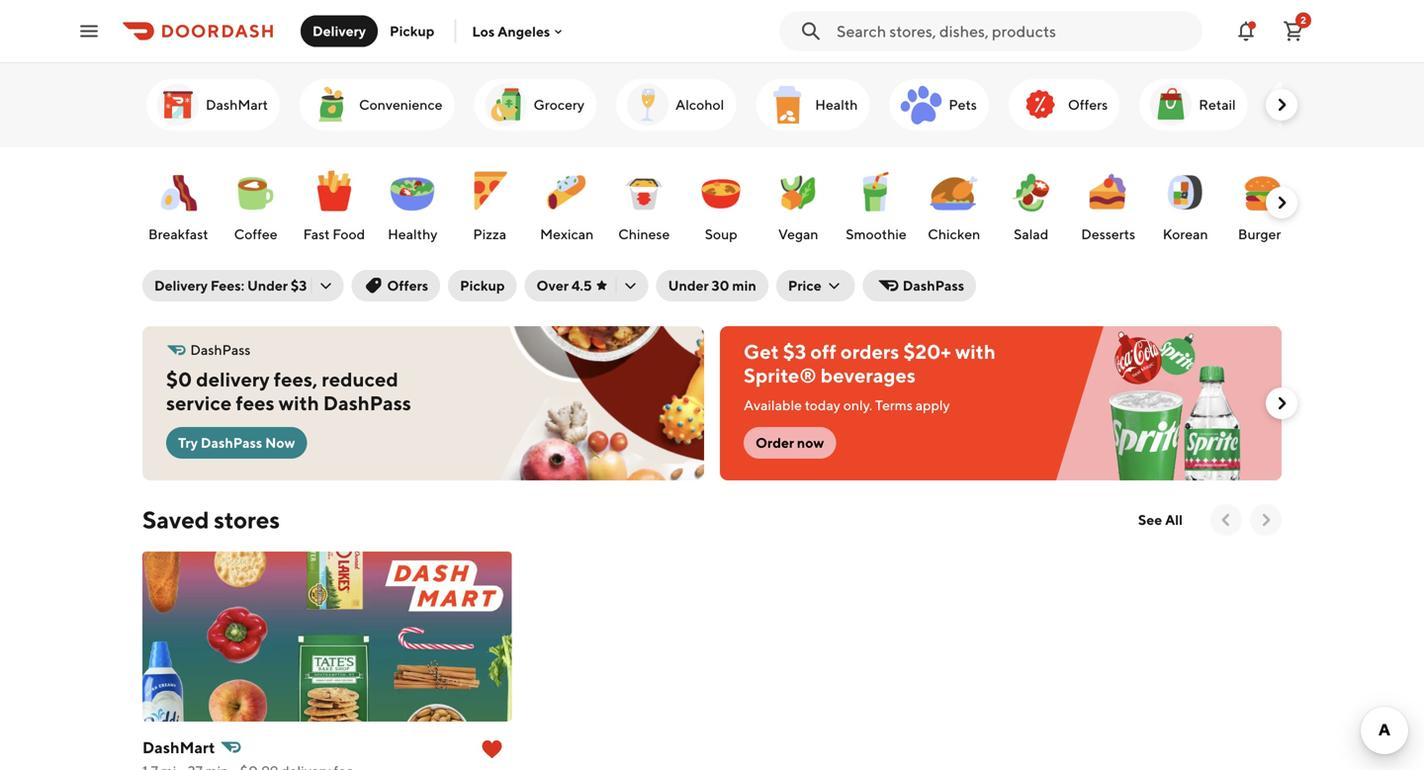 Task type: describe. For each thing, give the bounding box(es) containing it.
1 vertical spatial next button of carousel image
[[1272, 394, 1292, 413]]

retail
[[1199, 96, 1236, 113]]

fees,
[[274, 368, 318, 391]]

delivery for delivery fees: under $3
[[154, 277, 208, 294]]

price
[[788, 277, 822, 294]]

offers inside button
[[387, 277, 428, 294]]

soup
[[705, 226, 737, 242]]

with inside $0 delivery fees, reduced service fees with dashpass
[[279, 392, 319, 415]]

fast food
[[303, 226, 365, 242]]

Store search: begin typing to search for stores available on DoorDash text field
[[837, 20, 1191, 42]]

order now
[[756, 435, 824, 451]]

reduced
[[322, 368, 398, 391]]

0 vertical spatial pickup button
[[378, 15, 446, 47]]

chicken
[[928, 226, 980, 242]]

delivery for delivery
[[313, 23, 366, 39]]

saved stores link
[[142, 504, 280, 536]]

dashmart image
[[154, 81, 202, 129]]

pets
[[949, 96, 977, 113]]

under inside button
[[668, 277, 709, 294]]

alcohol
[[676, 96, 724, 113]]

los angeles button
[[472, 23, 566, 39]]

0 vertical spatial dashmart
[[206, 96, 268, 113]]

fees:
[[211, 277, 244, 294]]

retail link
[[1140, 79, 1248, 131]]

order now button
[[744, 427, 836, 459]]

see all link
[[1126, 504, 1195, 536]]

convenience
[[359, 96, 443, 113]]

2 button
[[1274, 11, 1313, 51]]

notification bell image
[[1234, 19, 1258, 43]]

over 4.5 button
[[525, 270, 648, 302]]

$3 inside get $3 off orders $20+ with sprite® beverages available today only. terms apply
[[783, 340, 806, 363]]

order
[[756, 435, 794, 451]]

salad
[[1014, 226, 1049, 242]]

dashpass down chicken
[[903, 277, 964, 294]]

breakfast
[[148, 226, 208, 242]]

4.5
[[572, 277, 592, 294]]

0 vertical spatial next button of carousel image
[[1272, 193, 1292, 213]]

over 4.5
[[537, 277, 592, 294]]

today
[[805, 397, 841, 413]]

1 horizontal spatial offers
[[1068, 96, 1108, 113]]

off
[[810, 340, 836, 363]]

1 horizontal spatial pickup
[[460, 277, 505, 294]]

1 items, open order cart image
[[1282, 19, 1305, 43]]

grocery
[[534, 96, 585, 113]]

angeles
[[498, 23, 550, 39]]

$0 delivery fees, reduced service fees with dashpass
[[166, 368, 411, 415]]

see all
[[1138, 512, 1183, 528]]

get
[[744, 340, 779, 363]]

convenience image
[[308, 81, 355, 129]]

delivery fees: under $3
[[154, 277, 307, 294]]

fast
[[303, 226, 330, 242]]

offers image
[[1017, 81, 1064, 129]]

min
[[732, 277, 756, 294]]

all
[[1165, 512, 1183, 528]]

offers link
[[1009, 79, 1120, 131]]

grocery image
[[482, 81, 530, 129]]

1 horizontal spatial pickup button
[[448, 270, 517, 302]]

price button
[[776, 270, 855, 302]]

burgers
[[1238, 226, 1287, 242]]

convenience link
[[300, 79, 454, 131]]

get $3 off orders $20+ with sprite® beverages available today only. terms apply
[[744, 340, 996, 413]]

mexican
[[540, 226, 594, 242]]

offers button
[[351, 270, 440, 302]]

flowers image
[[1276, 81, 1323, 129]]

health image
[[764, 81, 811, 129]]

terms
[[875, 397, 913, 413]]

0 vertical spatial dashmart link
[[146, 79, 280, 131]]

retail image
[[1147, 81, 1195, 129]]



Task type: vqa. For each thing, say whether or not it's contained in the screenshot.
the All
yes



Task type: locate. For each thing, give the bounding box(es) containing it.
chinese
[[618, 226, 670, 242]]

next button of carousel image
[[1272, 95, 1292, 115]]

dashpass inside $0 delivery fees, reduced service fees with dashpass
[[323, 392, 411, 415]]

under
[[247, 277, 288, 294], [668, 277, 709, 294]]

pizza
[[473, 226, 506, 242]]

delivery button
[[301, 15, 378, 47]]

coffee
[[234, 226, 278, 242]]

service
[[166, 392, 232, 415]]

next button of carousel image
[[1272, 193, 1292, 213], [1272, 394, 1292, 413], [1256, 510, 1276, 530]]

open menu image
[[77, 19, 101, 43]]

1 vertical spatial pickup button
[[448, 270, 517, 302]]

grocery link
[[474, 79, 596, 131]]

dashmart
[[206, 96, 268, 113], [142, 738, 215, 757]]

0 horizontal spatial $3
[[291, 277, 307, 294]]

delivery inside button
[[313, 23, 366, 39]]

under 30 min button
[[656, 270, 768, 302]]

with
[[955, 340, 996, 363], [279, 392, 319, 415]]

pickup button left the los
[[378, 15, 446, 47]]

dashpass right try
[[201, 435, 262, 451]]

healthy
[[388, 226, 437, 242]]

dashpass
[[903, 277, 964, 294], [190, 342, 251, 358], [323, 392, 411, 415], [201, 435, 262, 451]]

$0
[[166, 368, 192, 391]]

apply
[[916, 397, 950, 413]]

desserts
[[1081, 226, 1135, 242]]

pets link
[[890, 79, 989, 131]]

delivery up the convenience image
[[313, 23, 366, 39]]

with inside get $3 off orders $20+ with sprite® beverages available today only. terms apply
[[955, 340, 996, 363]]

1 horizontal spatial $3
[[783, 340, 806, 363]]

offers
[[1068, 96, 1108, 113], [387, 277, 428, 294]]

1 under from the left
[[247, 277, 288, 294]]

saved
[[142, 506, 209, 534]]

1 vertical spatial $3
[[783, 340, 806, 363]]

1 vertical spatial pickup
[[460, 277, 505, 294]]

1 vertical spatial delivery
[[154, 277, 208, 294]]

food
[[333, 226, 365, 242]]

1 vertical spatial dashmart
[[142, 738, 215, 757]]

available
[[744, 397, 802, 413]]

1 horizontal spatial with
[[955, 340, 996, 363]]

0 vertical spatial $3
[[291, 277, 307, 294]]

los angeles
[[472, 23, 550, 39]]

only.
[[843, 397, 872, 413]]

0 horizontal spatial pickup button
[[378, 15, 446, 47]]

korean
[[1163, 226, 1208, 242]]

under left 30
[[668, 277, 709, 294]]

see
[[1138, 512, 1162, 528]]

2 vertical spatial next button of carousel image
[[1256, 510, 1276, 530]]

stores
[[214, 506, 280, 534]]

30
[[712, 277, 729, 294]]

now
[[797, 435, 824, 451]]

pickup button
[[378, 15, 446, 47], [448, 270, 517, 302]]

0 horizontal spatial offers
[[387, 277, 428, 294]]

0 horizontal spatial pickup
[[390, 23, 435, 39]]

delivery
[[313, 23, 366, 39], [154, 277, 208, 294]]

0 horizontal spatial under
[[247, 277, 288, 294]]

vegan
[[778, 226, 818, 242]]

delivery
[[196, 368, 270, 391]]

health link
[[756, 79, 870, 131]]

under right fees:
[[247, 277, 288, 294]]

pickup button down pizza
[[448, 270, 517, 302]]

with down fees,
[[279, 392, 319, 415]]

pickup left the los
[[390, 23, 435, 39]]

0 vertical spatial offers
[[1068, 96, 1108, 113]]

0 horizontal spatial delivery
[[154, 277, 208, 294]]

1 horizontal spatial delivery
[[313, 23, 366, 39]]

try dashpass now
[[178, 435, 295, 451]]

los
[[472, 23, 495, 39]]

1 vertical spatial with
[[279, 392, 319, 415]]

$3 down fast
[[291, 277, 307, 294]]

click to remove this store from your saved list image
[[480, 738, 504, 762]]

0 vertical spatial delivery
[[313, 23, 366, 39]]

saved stores
[[142, 506, 280, 534]]

dashmart link
[[146, 79, 280, 131], [142, 734, 512, 770]]

2 under from the left
[[668, 277, 709, 294]]

pickup down pizza
[[460, 277, 505, 294]]

offers down healthy
[[387, 277, 428, 294]]

sprite®
[[744, 364, 817, 387]]

now
[[265, 435, 295, 451]]

delivery left fees:
[[154, 277, 208, 294]]

$20+
[[903, 340, 951, 363]]

$3
[[291, 277, 307, 294], [783, 340, 806, 363]]

pets image
[[897, 81, 945, 129]]

dashpass down reduced
[[323, 392, 411, 415]]

dashpass button
[[863, 270, 976, 302]]

under 30 min
[[668, 277, 756, 294]]

health
[[815, 96, 858, 113]]

previous button of carousel image
[[1216, 510, 1236, 530]]

1 vertical spatial offers
[[387, 277, 428, 294]]

2
[[1301, 14, 1306, 26]]

orders
[[841, 340, 899, 363]]

try dashpass now button
[[166, 427, 307, 459]]

0 vertical spatial pickup
[[390, 23, 435, 39]]

dashpass up delivery
[[190, 342, 251, 358]]

alcohol link
[[616, 79, 736, 131]]

$3 up sprite®
[[783, 340, 806, 363]]

alcohol image
[[624, 81, 672, 129]]

offers right offers image
[[1068, 96, 1108, 113]]

beverages
[[821, 364, 916, 387]]

1 vertical spatial dashmart link
[[142, 734, 512, 770]]

over
[[537, 277, 569, 294]]

try
[[178, 435, 198, 451]]

0 vertical spatial with
[[955, 340, 996, 363]]

1 horizontal spatial under
[[668, 277, 709, 294]]

smoothie
[[846, 226, 907, 242]]

fees
[[236, 392, 275, 415]]

with right $20+
[[955, 340, 996, 363]]

0 horizontal spatial with
[[279, 392, 319, 415]]

pickup
[[390, 23, 435, 39], [460, 277, 505, 294]]



